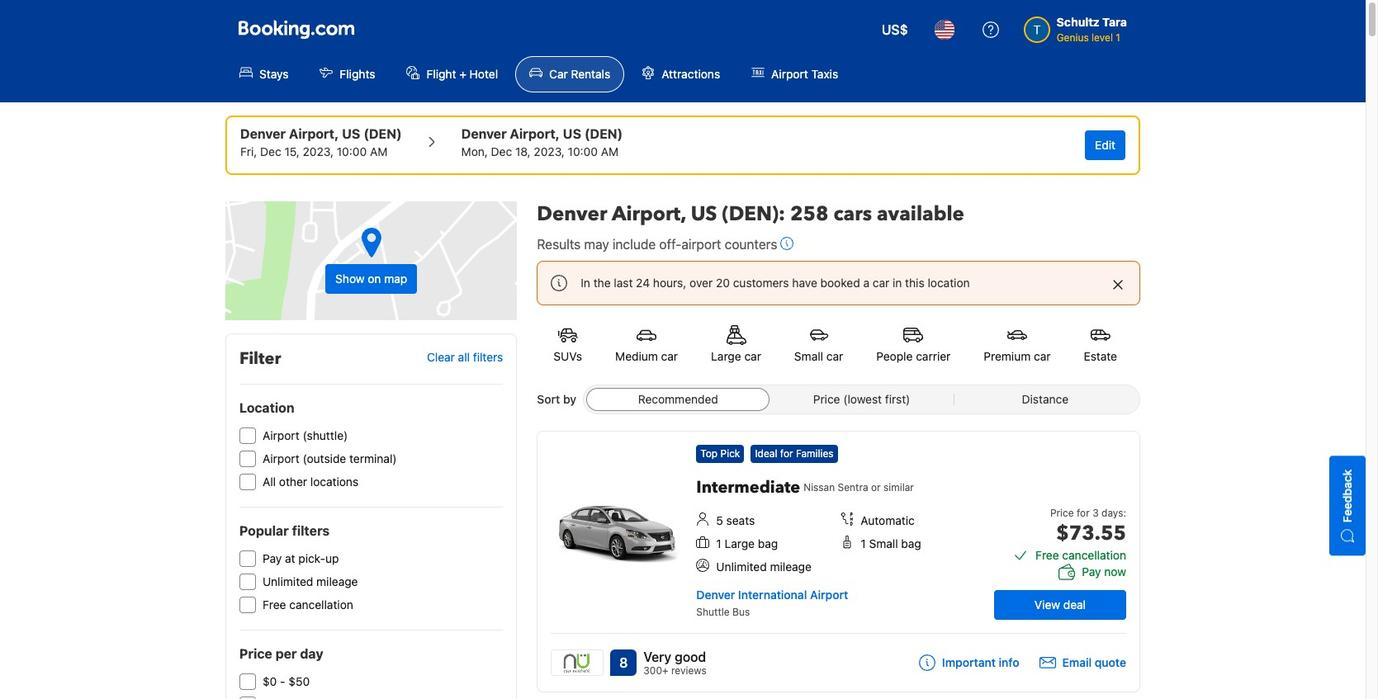 Task type: locate. For each thing, give the bounding box(es) containing it.
10:00 for denver airport, us (den) mon, dec 18, 2023, 10:00 am
[[568, 145, 598, 159]]

filters
[[473, 350, 503, 364], [292, 524, 330, 539]]

0 vertical spatial unlimited mileage
[[716, 560, 812, 574]]

denver up results
[[537, 201, 608, 228]]

0 horizontal spatial cancellation
[[289, 598, 353, 612]]

us for mon,
[[563, 126, 582, 141]]

cancellation inside product card 'group'
[[1063, 549, 1127, 563]]

bag up international
[[758, 537, 778, 551]]

car left small car
[[745, 349, 762, 363]]

0 horizontal spatial for
[[780, 448, 794, 460]]

cancellation
[[1063, 549, 1127, 563], [289, 598, 353, 612]]

location
[[928, 276, 970, 290]]

airport, inside denver airport, us (den) fri, dec 15, 2023, 10:00 am
[[289, 126, 339, 141]]

car right premium
[[1034, 349, 1051, 363]]

1 vertical spatial small
[[869, 537, 898, 551]]

small
[[795, 349, 824, 363], [869, 537, 898, 551]]

am down pick-up location element
[[370, 145, 388, 159]]

us up airport
[[691, 201, 717, 228]]

1 down automatic on the right of the page
[[861, 537, 866, 551]]

airport for airport taxis
[[772, 67, 809, 81]]

car right medium
[[661, 349, 678, 363]]

denver up mon,
[[461, 126, 507, 141]]

other
[[279, 475, 307, 489]]

8
[[620, 656, 628, 671]]

0 vertical spatial unlimited
[[716, 560, 767, 574]]

2 am from the left
[[601, 145, 619, 159]]

edit
[[1095, 138, 1116, 152]]

1 vertical spatial unlimited
[[263, 575, 313, 589]]

price for price (lowest first)
[[813, 392, 841, 406]]

airport, inside the denver airport, us (den) mon, dec 18, 2023, 10:00 am
[[510, 126, 560, 141]]

1 am from the left
[[370, 145, 388, 159]]

0 horizontal spatial 2023,
[[303, 145, 334, 159]]

1 horizontal spatial (den)
[[585, 126, 623, 141]]

day
[[300, 647, 324, 662]]

dec
[[260, 145, 281, 159], [491, 145, 512, 159]]

2023, down pick-up location element
[[303, 145, 334, 159]]

0 vertical spatial small
[[795, 349, 824, 363]]

10:00 inside the denver airport, us (den) mon, dec 18, 2023, 10:00 am
[[568, 145, 598, 159]]

free cancellation down $73.55
[[1036, 549, 1127, 563]]

dec inside the denver airport, us (den) mon, dec 18, 2023, 10:00 am
[[491, 145, 512, 159]]

for inside price for 3 days: $73.55
[[1077, 507, 1090, 520]]

flight
[[427, 67, 456, 81]]

1 horizontal spatial unlimited mileage
[[716, 560, 812, 574]]

denver for denver international airport shuttle bus
[[697, 588, 735, 602]]

10:00 for denver airport, us (den) fri, dec 15, 2023, 10:00 am
[[337, 145, 367, 159]]

intermediate
[[697, 477, 801, 499]]

0 horizontal spatial small
[[795, 349, 824, 363]]

bag for 1 small bag
[[902, 537, 922, 551]]

us$
[[882, 22, 908, 37]]

1 horizontal spatial pay
[[1082, 565, 1102, 579]]

am down the drop-off location element
[[601, 145, 619, 159]]

5
[[716, 514, 723, 528]]

view deal button
[[995, 591, 1127, 620]]

bag for 1 large bag
[[758, 537, 778, 551]]

large down seats
[[725, 537, 755, 551]]

1 vertical spatial filters
[[292, 524, 330, 539]]

free
[[1036, 549, 1060, 563], [263, 598, 286, 612]]

skip to main content element
[[0, 0, 1366, 102]]

2 horizontal spatial us
[[691, 201, 717, 228]]

intermediate nissan sentra or similar
[[697, 477, 914, 499]]

top pick
[[701, 448, 740, 460]]

2 bag from the left
[[902, 537, 922, 551]]

airport for airport (shuttle)
[[263, 429, 300, 443]]

a
[[864, 276, 870, 290]]

dec for denver airport, us (den) fri, dec 15, 2023, 10:00 am
[[260, 145, 281, 159]]

mileage
[[770, 560, 812, 574], [316, 575, 358, 589]]

am inside denver airport, us (den) fri, dec 15, 2023, 10:00 am
[[370, 145, 388, 159]]

edit button
[[1086, 131, 1126, 160]]

top
[[701, 448, 718, 460]]

dec left '15,'
[[260, 145, 281, 159]]

1 10:00 from the left
[[337, 145, 367, 159]]

feedback button
[[1330, 457, 1366, 556]]

10:00 down the drop-off location element
[[568, 145, 598, 159]]

show
[[335, 272, 365, 286]]

airport, up results may include off-airport counters
[[612, 201, 686, 228]]

1 right "level"
[[1116, 31, 1121, 44]]

price for price for 3 days: $73.55
[[1051, 507, 1074, 520]]

2 horizontal spatial 1
[[1116, 31, 1121, 44]]

price left per
[[240, 647, 272, 662]]

us inside denver airport, us (den) fri, dec 15, 2023, 10:00 am
[[342, 126, 361, 141]]

cancellation up pay now
[[1063, 549, 1127, 563]]

car for small car
[[827, 349, 844, 363]]

denver for denver airport, us (den) fri, dec 15, 2023, 10:00 am
[[240, 126, 286, 141]]

1 horizontal spatial 1
[[861, 537, 866, 551]]

(den) for denver airport, us (den) mon, dec 18, 2023, 10:00 am
[[585, 126, 623, 141]]

airport,
[[289, 126, 339, 141], [510, 126, 560, 141], [612, 201, 686, 228]]

airport up all
[[263, 452, 300, 466]]

2 2023, from the left
[[534, 145, 565, 159]]

deal
[[1064, 598, 1086, 612]]

denver up shuttle
[[697, 588, 735, 602]]

small car button
[[778, 316, 860, 375]]

mileage down up
[[316, 575, 358, 589]]

(den) inside denver airport, us (den) fri, dec 15, 2023, 10:00 am
[[364, 126, 402, 141]]

mileage inside product card 'group'
[[770, 560, 812, 574]]

pay left at
[[263, 552, 282, 566]]

1 for 1 large bag
[[716, 537, 722, 551]]

dec inside denver airport, us (den) fri, dec 15, 2023, 10:00 am
[[260, 145, 281, 159]]

airport right international
[[810, 588, 849, 602]]

(den) up the pick-up date element
[[364, 126, 402, 141]]

price inside sort by element
[[813, 392, 841, 406]]

large car button
[[695, 316, 778, 375]]

0 horizontal spatial am
[[370, 145, 388, 159]]

1 (den) from the left
[[364, 126, 402, 141]]

airport down location at the bottom left
[[263, 429, 300, 443]]

cancellation down pick-
[[289, 598, 353, 612]]

1 vertical spatial cancellation
[[289, 598, 353, 612]]

am inside the denver airport, us (den) mon, dec 18, 2023, 10:00 am
[[601, 145, 619, 159]]

small inside button
[[795, 349, 824, 363]]

1 horizontal spatial airport,
[[510, 126, 560, 141]]

1 horizontal spatial small
[[869, 537, 898, 551]]

by
[[563, 392, 577, 406]]

1 vertical spatial unlimited mileage
[[263, 575, 358, 589]]

0 vertical spatial free
[[1036, 549, 1060, 563]]

1 bag from the left
[[758, 537, 778, 551]]

2 dec from the left
[[491, 145, 512, 159]]

1 horizontal spatial us
[[563, 126, 582, 141]]

attractions
[[662, 67, 720, 81]]

free inside product card 'group'
[[1036, 549, 1060, 563]]

1 horizontal spatial filters
[[473, 350, 503, 364]]

available
[[877, 201, 965, 228]]

0 horizontal spatial 10:00
[[337, 145, 367, 159]]

clear
[[427, 350, 455, 364]]

denver international airport button
[[697, 588, 849, 602]]

1 horizontal spatial free cancellation
[[1036, 549, 1127, 563]]

1 vertical spatial free
[[263, 598, 286, 612]]

people carrier button
[[860, 316, 968, 375]]

mileage up international
[[770, 560, 812, 574]]

airport, for denver airport, us (den): 258 cars available
[[612, 201, 686, 228]]

$50
[[289, 675, 310, 689]]

large up recommended
[[711, 349, 742, 363]]

premium car
[[984, 349, 1051, 363]]

unlimited mileage down pick-
[[263, 575, 358, 589]]

1 horizontal spatial bag
[[902, 537, 922, 551]]

pay now
[[1082, 565, 1127, 579]]

0 horizontal spatial (den)
[[364, 126, 402, 141]]

0 vertical spatial free cancellation
[[1036, 549, 1127, 563]]

airport, up the pick-up date element
[[289, 126, 339, 141]]

0 vertical spatial for
[[780, 448, 794, 460]]

important
[[942, 656, 996, 670]]

dec left "18,"
[[491, 145, 512, 159]]

schultz
[[1057, 15, 1100, 29]]

(den) inside the denver airport, us (den) mon, dec 18, 2023, 10:00 am
[[585, 126, 623, 141]]

1 horizontal spatial dec
[[491, 145, 512, 159]]

for right 'ideal'
[[780, 448, 794, 460]]

all
[[458, 350, 470, 364]]

if you choose one, you'll need to make your own way there - but prices can be a lot lower. image
[[781, 237, 794, 250]]

unlimited down at
[[263, 575, 313, 589]]

have
[[793, 276, 818, 290]]

0 horizontal spatial pay
[[263, 552, 282, 566]]

1 horizontal spatial for
[[1077, 507, 1090, 520]]

-
[[280, 675, 285, 689]]

on
[[368, 272, 381, 286]]

1 horizontal spatial unlimited
[[716, 560, 767, 574]]

sort
[[537, 392, 560, 406]]

unlimited
[[716, 560, 767, 574], [263, 575, 313, 589]]

unlimited mileage down 1 large bag
[[716, 560, 812, 574]]

0 horizontal spatial 1
[[716, 537, 722, 551]]

us inside the denver airport, us (den) mon, dec 18, 2023, 10:00 am
[[563, 126, 582, 141]]

car up price (lowest first)
[[827, 349, 844, 363]]

free down $73.55
[[1036, 549, 1060, 563]]

0 horizontal spatial denver airport, us (den) group
[[240, 124, 402, 160]]

location
[[240, 401, 295, 416]]

0 vertical spatial mileage
[[770, 560, 812, 574]]

car right a
[[873, 276, 890, 290]]

1 horizontal spatial 2023,
[[534, 145, 565, 159]]

2 horizontal spatial price
[[1051, 507, 1074, 520]]

0 horizontal spatial dec
[[260, 145, 281, 159]]

0 vertical spatial price
[[813, 392, 841, 406]]

nissan
[[804, 482, 835, 494]]

filters right all
[[473, 350, 503, 364]]

flight + hotel link
[[393, 56, 512, 93]]

1 horizontal spatial denver airport, us (den) group
[[461, 124, 623, 160]]

price left 3
[[1051, 507, 1074, 520]]

10:00 down pick-up location element
[[337, 145, 367, 159]]

denver airport, us (den) group
[[240, 124, 402, 160], [461, 124, 623, 160]]

(den) down rentals
[[585, 126, 623, 141]]

airport (outside terminal)
[[263, 452, 397, 466]]

pay
[[263, 552, 282, 566], [1082, 565, 1102, 579]]

2023, down the drop-off location element
[[534, 145, 565, 159]]

in
[[893, 276, 902, 290]]

us
[[342, 126, 361, 141], [563, 126, 582, 141], [691, 201, 717, 228]]

denver for denver airport, us (den) mon, dec 18, 2023, 10:00 am
[[461, 126, 507, 141]]

(shuttle)
[[303, 429, 348, 443]]

0 horizontal spatial free cancellation
[[263, 598, 353, 612]]

1 down 5 on the bottom
[[716, 537, 722, 551]]

genius
[[1057, 31, 1089, 44]]

0 vertical spatial filters
[[473, 350, 503, 364]]

customers
[[733, 276, 789, 290]]

car
[[873, 276, 890, 290], [661, 349, 678, 363], [745, 349, 762, 363], [827, 349, 844, 363], [1034, 349, 1051, 363]]

small down automatic on the right of the page
[[869, 537, 898, 551]]

1 horizontal spatial price
[[813, 392, 841, 406]]

free down at
[[263, 598, 286, 612]]

price left (lowest
[[813, 392, 841, 406]]

free cancellation inside product card 'group'
[[1036, 549, 1127, 563]]

1 vertical spatial large
[[725, 537, 755, 551]]

airport taxis
[[772, 67, 839, 81]]

1 vertical spatial free cancellation
[[263, 598, 353, 612]]

0 horizontal spatial free
[[263, 598, 286, 612]]

1 vertical spatial for
[[1077, 507, 1090, 520]]

terminal)
[[349, 452, 397, 466]]

price inside price for 3 days: $73.55
[[1051, 507, 1074, 520]]

all other locations
[[263, 475, 359, 489]]

pay left the now at bottom right
[[1082, 565, 1102, 579]]

denver inside denver airport, us (den) fri, dec 15, 2023, 10:00 am
[[240, 126, 286, 141]]

0 horizontal spatial bag
[[758, 537, 778, 551]]

us up the pick-up date element
[[342, 126, 361, 141]]

denver airport, us (den) fri, dec 15, 2023, 10:00 am
[[240, 126, 402, 159]]

airport, up "drop-off date" element
[[510, 126, 560, 141]]

recommended
[[638, 392, 719, 406]]

clear all filters button
[[427, 350, 503, 365]]

1 2023, from the left
[[303, 145, 334, 159]]

hotel
[[470, 67, 498, 81]]

free cancellation down pick-
[[263, 598, 353, 612]]

0 horizontal spatial filters
[[292, 524, 330, 539]]

airport inside denver international airport shuttle bus
[[810, 588, 849, 602]]

2023, inside the denver airport, us (den) mon, dec 18, 2023, 10:00 am
[[534, 145, 565, 159]]

airport left taxis
[[772, 67, 809, 81]]

us$ button
[[872, 10, 918, 50]]

unlimited down 1 large bag
[[716, 560, 767, 574]]

pay inside product card 'group'
[[1082, 565, 1102, 579]]

denver inside denver international airport shuttle bus
[[697, 588, 735, 602]]

am for denver airport, us (den) mon, dec 18, 2023, 10:00 am
[[601, 145, 619, 159]]

ideal
[[755, 448, 778, 460]]

0 horizontal spatial unlimited
[[263, 575, 313, 589]]

us up "drop-off date" element
[[563, 126, 582, 141]]

filters up pick-
[[292, 524, 330, 539]]

price
[[813, 392, 841, 406], [1051, 507, 1074, 520], [240, 647, 272, 662]]

2023, inside denver airport, us (den) fri, dec 15, 2023, 10:00 am
[[303, 145, 334, 159]]

us for fri,
[[342, 126, 361, 141]]

small inside product card 'group'
[[869, 537, 898, 551]]

15,
[[285, 145, 300, 159]]

2 10:00 from the left
[[568, 145, 598, 159]]

pick
[[721, 448, 740, 460]]

0 horizontal spatial us
[[342, 126, 361, 141]]

for left 3
[[1077, 507, 1090, 520]]

denver inside the denver airport, us (den) mon, dec 18, 2023, 10:00 am
[[461, 126, 507, 141]]

1 vertical spatial price
[[1051, 507, 1074, 520]]

0 vertical spatial cancellation
[[1063, 549, 1127, 563]]

large inside button
[[711, 349, 742, 363]]

search summary element
[[226, 116, 1141, 175]]

2 (den) from the left
[[585, 126, 623, 141]]

0 horizontal spatial price
[[240, 647, 272, 662]]

2 vertical spatial price
[[240, 647, 272, 662]]

flights link
[[306, 56, 389, 93]]

denver up "fri,"
[[240, 126, 286, 141]]

car
[[549, 67, 568, 81]]

car inside button
[[661, 349, 678, 363]]

2 horizontal spatial airport,
[[612, 201, 686, 228]]

small up price (lowest first)
[[795, 349, 824, 363]]

bag down automatic on the right of the page
[[902, 537, 922, 551]]

1 horizontal spatial free
[[1036, 549, 1060, 563]]

(den) for denver airport, us (den) fri, dec 15, 2023, 10:00 am
[[364, 126, 402, 141]]

1 inside schultz tara genius level 1
[[1116, 31, 1121, 44]]

1 horizontal spatial 10:00
[[568, 145, 598, 159]]

0 vertical spatial large
[[711, 349, 742, 363]]

2 denver airport, us (den) group from the left
[[461, 124, 623, 160]]

1 dec from the left
[[260, 145, 281, 159]]

price for 3 days: $73.55
[[1051, 507, 1127, 548]]

1 horizontal spatial am
[[601, 145, 619, 159]]

0 horizontal spatial mileage
[[316, 575, 358, 589]]

2023,
[[303, 145, 334, 159], [534, 145, 565, 159]]

1 horizontal spatial cancellation
[[1063, 549, 1127, 563]]

for for ideal for families
[[780, 448, 794, 460]]

10:00 inside denver airport, us (den) fri, dec 15, 2023, 10:00 am
[[337, 145, 367, 159]]

1 horizontal spatial mileage
[[770, 560, 812, 574]]

airport inside skip to main content "element"
[[772, 67, 809, 81]]

if you choose one, you'll need to make your own way there - but prices can be a lot lower. image
[[781, 237, 794, 250]]

0 horizontal spatial airport,
[[289, 126, 339, 141]]

denver airport, us (den): 258 cars available
[[537, 201, 965, 228]]



Task type: vqa. For each thing, say whether or not it's contained in the screenshot.
10:00 related to Denver Airport, US (DEN) Mon, Dec 18, 2023, 10:00 AM
yes



Task type: describe. For each thing, give the bounding box(es) containing it.
drop-off date element
[[461, 144, 623, 160]]

small car
[[795, 349, 844, 363]]

airport
[[682, 237, 722, 252]]

car for large car
[[745, 349, 762, 363]]

premium car button
[[968, 316, 1068, 375]]

unlimited mileage inside product card 'group'
[[716, 560, 812, 574]]

5 seats
[[716, 514, 755, 528]]

reviews
[[671, 665, 707, 677]]

attractions link
[[628, 56, 734, 93]]

families
[[796, 448, 834, 460]]

email quote button
[[1040, 655, 1127, 672]]

price (lowest first)
[[813, 392, 911, 406]]

2023, for denver airport, us (den) mon, dec 18, 2023, 10:00 am
[[534, 145, 565, 159]]

estate button
[[1068, 316, 1134, 375]]

customer rating 8 very good element
[[644, 648, 707, 667]]

very good 300+ reviews
[[644, 650, 707, 677]]

car rentals link
[[516, 56, 625, 93]]

days:
[[1102, 507, 1127, 520]]

map
[[384, 272, 407, 286]]

pick-
[[298, 552, 325, 566]]

in
[[581, 276, 591, 290]]

important info button
[[919, 655, 1020, 672]]

20
[[716, 276, 730, 290]]

airport for airport (outside terminal)
[[263, 452, 300, 466]]

pick-up date element
[[240, 144, 402, 160]]

similar
[[884, 482, 914, 494]]

price per day
[[240, 647, 324, 662]]

(outside
[[303, 452, 346, 466]]

clear all filters
[[427, 350, 503, 364]]

stays link
[[226, 56, 303, 93]]

airport, for denver airport, us (den) mon, dec 18, 2023, 10:00 am
[[510, 126, 560, 141]]

0 horizontal spatial unlimited mileage
[[263, 575, 358, 589]]

us for 258
[[691, 201, 717, 228]]

email quote
[[1063, 656, 1127, 670]]

booked
[[821, 276, 860, 290]]

car rentals
[[549, 67, 611, 81]]

car for medium car
[[661, 349, 678, 363]]

show on map button
[[226, 202, 517, 321]]

airport, for denver airport, us (den) fri, dec 15, 2023, 10:00 am
[[289, 126, 339, 141]]

off-
[[660, 237, 682, 252]]

info
[[999, 656, 1020, 670]]

suvs
[[554, 349, 582, 363]]

dec for denver airport, us (den) mon, dec 18, 2023, 10:00 am
[[491, 145, 512, 159]]

1 large bag
[[716, 537, 778, 551]]

2023, for denver airport, us (den) fri, dec 15, 2023, 10:00 am
[[303, 145, 334, 159]]

international
[[738, 588, 807, 602]]

rentals
[[571, 67, 611, 81]]

$73.55
[[1057, 520, 1127, 548]]

(lowest
[[844, 392, 882, 406]]

unlimited inside product card 'group'
[[716, 560, 767, 574]]

denver for denver airport, us (den): 258 cars available
[[537, 201, 608, 228]]

suvs button
[[537, 316, 599, 375]]

sort by
[[537, 392, 577, 406]]

product card group
[[537, 431, 1147, 693]]

300+
[[644, 665, 669, 677]]

car for premium car
[[1034, 349, 1051, 363]]

first)
[[885, 392, 911, 406]]

airport (shuttle)
[[263, 429, 348, 443]]

pay at pick-up
[[263, 552, 339, 566]]

popular
[[240, 524, 289, 539]]

people
[[877, 349, 913, 363]]

pay for pay at pick-up
[[263, 552, 282, 566]]

large inside product card 'group'
[[725, 537, 755, 551]]

good
[[675, 650, 706, 665]]

this
[[906, 276, 925, 290]]

sentra
[[838, 482, 869, 494]]

feedback
[[1341, 470, 1355, 523]]

medium car
[[616, 349, 678, 363]]

the
[[594, 276, 611, 290]]

per
[[276, 647, 297, 662]]

1 vertical spatial mileage
[[316, 575, 358, 589]]

at
[[285, 552, 295, 566]]

$0 - $50
[[263, 675, 310, 689]]

estate
[[1084, 349, 1118, 363]]

up
[[325, 552, 339, 566]]

pick-up location element
[[240, 124, 402, 144]]

258
[[791, 201, 829, 228]]

cars
[[834, 201, 872, 228]]

carrier
[[916, 349, 951, 363]]

or
[[871, 482, 881, 494]]

1 denver airport, us (den) group from the left
[[240, 124, 402, 160]]

for for price for 3 days: $73.55
[[1077, 507, 1090, 520]]

24
[[636, 276, 650, 290]]

filters inside button
[[473, 350, 503, 364]]

popular filters
[[240, 524, 330, 539]]

include
[[613, 237, 656, 252]]

flight + hotel
[[427, 67, 498, 81]]

supplied by nu car rental image
[[552, 651, 603, 676]]

people carrier
[[877, 349, 951, 363]]

18,
[[515, 145, 531, 159]]

tara
[[1103, 15, 1128, 29]]

show on map
[[335, 272, 407, 286]]

sort by element
[[583, 385, 1141, 415]]

drop-off location element
[[461, 124, 623, 144]]

1 for 1 small bag
[[861, 537, 866, 551]]

email
[[1063, 656, 1092, 670]]

am for denver airport, us (den) fri, dec 15, 2023, 10:00 am
[[370, 145, 388, 159]]

pay for pay now
[[1082, 565, 1102, 579]]

denver international airport shuttle bus
[[697, 588, 849, 619]]

stays
[[259, 67, 289, 81]]

counters
[[725, 237, 778, 252]]

now
[[1105, 565, 1127, 579]]

premium
[[984, 349, 1031, 363]]

airport taxis link
[[738, 56, 853, 93]]

important info
[[942, 656, 1020, 670]]

shuttle
[[697, 606, 730, 619]]

medium car button
[[599, 316, 695, 375]]

price for price per day
[[240, 647, 272, 662]]

3
[[1093, 507, 1099, 520]]

taxis
[[812, 67, 839, 81]]

bus
[[733, 606, 750, 619]]



